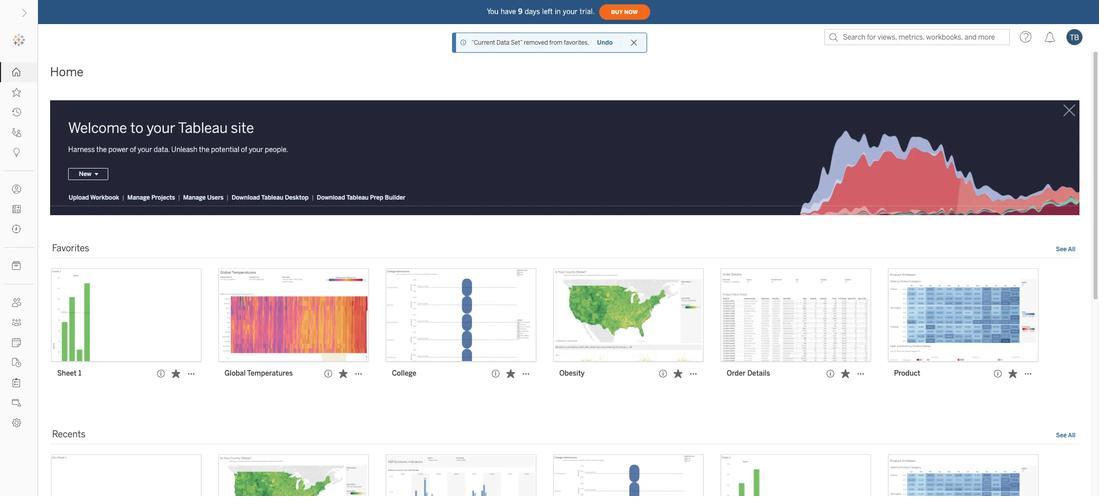 Task type: vqa. For each thing, say whether or not it's contained in the screenshot.
See All link corresponding to Recents
yes



Task type: describe. For each thing, give the bounding box(es) containing it.
set"
[[511, 39, 523, 46]]

all for favorites
[[1069, 246, 1076, 253]]

days
[[525, 7, 541, 16]]

9
[[519, 7, 523, 16]]

have
[[501, 7, 517, 16]]

buy now button
[[599, 4, 651, 20]]

external assets image
[[12, 261, 21, 270]]

1 horizontal spatial tableau
[[261, 194, 284, 201]]

global temperatures
[[225, 369, 293, 378]]

unleash
[[171, 146, 198, 154]]

main navigation. press the up and down arrow keys to access links. element
[[0, 62, 38, 433]]

recommendations image
[[12, 148, 21, 157]]

1 download from the left
[[232, 194, 260, 201]]

you
[[487, 7, 499, 16]]

people.
[[265, 146, 289, 154]]

collections image
[[12, 205, 21, 214]]

4 | from the left
[[312, 194, 314, 201]]

shared with me image
[[12, 128, 21, 137]]

power
[[108, 146, 128, 154]]

0 horizontal spatial tableau
[[178, 120, 228, 136]]

potential
[[211, 146, 240, 154]]

obesity
[[560, 369, 585, 378]]

home image
[[12, 68, 21, 77]]

welcome to your tableau site
[[68, 120, 254, 136]]

2 horizontal spatial tableau
[[347, 194, 369, 201]]

2 of from the left
[[241, 146, 247, 154]]

your up data.
[[147, 120, 175, 136]]

new button
[[68, 168, 108, 180]]

groups image
[[12, 318, 21, 327]]

favorites.
[[564, 39, 590, 46]]

all for recents
[[1069, 432, 1076, 439]]

sheet
[[57, 369, 77, 378]]

recents image
[[12, 108, 21, 117]]

manage users link
[[183, 194, 224, 202]]

upload
[[69, 194, 89, 201]]

settings image
[[12, 418, 21, 427]]

prep
[[370, 194, 384, 201]]

see all link for recents
[[1057, 431, 1076, 442]]

your right in
[[563, 7, 578, 16]]

1 manage from the left
[[127, 194, 150, 201]]

projects
[[151, 194, 175, 201]]

harness
[[68, 146, 95, 154]]

harness the power of your data. unleash the potential of your people.
[[68, 146, 289, 154]]

favorites image
[[12, 88, 21, 97]]

2 | from the left
[[178, 194, 180, 201]]

data
[[497, 39, 510, 46]]

schedules image
[[12, 338, 21, 347]]

data.
[[154, 146, 170, 154]]

global
[[225, 369, 246, 378]]

details
[[748, 369, 771, 378]]

explore image
[[12, 225, 21, 234]]

your left people.
[[249, 146, 263, 154]]

"current
[[472, 39, 496, 46]]

1 the from the left
[[96, 146, 107, 154]]

new
[[79, 171, 92, 178]]

builder
[[385, 194, 406, 201]]

order
[[727, 369, 746, 378]]

in
[[555, 7, 561, 16]]



Task type: locate. For each thing, give the bounding box(es) containing it.
0 horizontal spatial the
[[96, 146, 107, 154]]

1 | from the left
[[122, 194, 124, 201]]

left
[[543, 7, 553, 16]]

2 all from the top
[[1069, 432, 1076, 439]]

of
[[130, 146, 136, 154], [241, 146, 247, 154]]

1 horizontal spatial download
[[317, 194, 345, 201]]

0 horizontal spatial of
[[130, 146, 136, 154]]

recents
[[52, 429, 86, 440]]

download tableau desktop link
[[231, 194, 309, 202]]

tasks image
[[12, 378, 21, 387]]

download right the "desktop"
[[317, 194, 345, 201]]

the
[[96, 146, 107, 154], [199, 146, 210, 154]]

0 vertical spatial see all
[[1057, 246, 1076, 253]]

see all
[[1057, 246, 1076, 253], [1057, 432, 1076, 439]]

site
[[231, 120, 254, 136]]

info image
[[461, 39, 468, 46]]

your left data.
[[138, 146, 152, 154]]

college
[[392, 369, 417, 378]]

0 vertical spatial see all link
[[1057, 245, 1076, 255]]

tableau up unleash
[[178, 120, 228, 136]]

desktop
[[285, 194, 309, 201]]

1 see all from the top
[[1057, 246, 1076, 253]]

download right users
[[232, 194, 260, 201]]

1 horizontal spatial of
[[241, 146, 247, 154]]

the left power
[[96, 146, 107, 154]]

1 vertical spatial see
[[1057, 432, 1068, 439]]

0 horizontal spatial download
[[232, 194, 260, 201]]

site status image
[[12, 398, 21, 407]]

1 vertical spatial see all link
[[1057, 431, 1076, 442]]

0 vertical spatial see
[[1057, 246, 1068, 253]]

1 horizontal spatial manage
[[183, 194, 206, 201]]

trial.
[[580, 7, 595, 16]]

temperatures
[[247, 369, 293, 378]]

see
[[1057, 246, 1068, 253], [1057, 432, 1068, 439]]

of right power
[[130, 146, 136, 154]]

users
[[207, 194, 224, 201]]

tableau
[[178, 120, 228, 136], [261, 194, 284, 201], [347, 194, 369, 201]]

see for recents
[[1057, 432, 1068, 439]]

home
[[50, 65, 83, 79]]

1 vertical spatial see all
[[1057, 432, 1076, 439]]

see all link for favorites
[[1057, 245, 1076, 255]]

from
[[550, 39, 563, 46]]

your
[[563, 7, 578, 16], [147, 120, 175, 136], [138, 146, 152, 154], [249, 146, 263, 154]]

welcome
[[68, 120, 127, 136]]

you have 9 days left in your trial.
[[487, 7, 595, 16]]

workbook
[[90, 194, 119, 201]]

the right unleash
[[199, 146, 210, 154]]

manage projects link
[[127, 194, 176, 202]]

| right projects
[[178, 194, 180, 201]]

manage left projects
[[127, 194, 150, 201]]

2 manage from the left
[[183, 194, 206, 201]]

personal space image
[[12, 185, 21, 194]]

jobs image
[[12, 358, 21, 367]]

download tableau prep builder link
[[317, 194, 406, 202]]

now
[[625, 9, 638, 15]]

2 download from the left
[[317, 194, 345, 201]]

all
[[1069, 246, 1076, 253], [1069, 432, 1076, 439]]

0 vertical spatial all
[[1069, 246, 1076, 253]]

product
[[895, 369, 921, 378]]

removed
[[524, 39, 548, 46]]

tableau left prep
[[347, 194, 369, 201]]

manage
[[127, 194, 150, 201], [183, 194, 206, 201]]

undo link
[[597, 39, 614, 47]]

| right "workbook"
[[122, 194, 124, 201]]

Search for views, metrics, workbooks, and more text field
[[825, 29, 1011, 45]]

download
[[232, 194, 260, 201], [317, 194, 345, 201]]

see all for recents
[[1057, 432, 1076, 439]]

| right users
[[227, 194, 229, 201]]

|
[[122, 194, 124, 201], [178, 194, 180, 201], [227, 194, 229, 201], [312, 194, 314, 201]]

manage left users
[[183, 194, 206, 201]]

1 see from the top
[[1057, 246, 1068, 253]]

1 all from the top
[[1069, 246, 1076, 253]]

order details
[[727, 369, 771, 378]]

2 see from the top
[[1057, 432, 1068, 439]]

undo
[[598, 39, 613, 46]]

3 | from the left
[[227, 194, 229, 201]]

see for favorites
[[1057, 246, 1068, 253]]

buy now
[[612, 9, 638, 15]]

1 see all link from the top
[[1057, 245, 1076, 255]]

buy
[[612, 9, 623, 15]]

upload workbook | manage projects | manage users | download tableau desktop | download tableau prep builder
[[69, 194, 406, 201]]

2 see all link from the top
[[1057, 431, 1076, 442]]

see all for favorites
[[1057, 246, 1076, 253]]

sheet 1
[[57, 369, 81, 378]]

to
[[130, 120, 143, 136]]

of right potential
[[241, 146, 247, 154]]

| right the "desktop"
[[312, 194, 314, 201]]

1 of from the left
[[130, 146, 136, 154]]

2 the from the left
[[199, 146, 210, 154]]

"current data set" removed from favorites.
[[472, 39, 590, 46]]

1 vertical spatial all
[[1069, 432, 1076, 439]]

users image
[[12, 298, 21, 307]]

upload workbook button
[[68, 194, 120, 202]]

"current data set" removed from favorites. alert
[[472, 38, 590, 47]]

tableau left the "desktop"
[[261, 194, 284, 201]]

favorites
[[52, 243, 89, 254]]

1
[[78, 369, 81, 378]]

2 see all from the top
[[1057, 432, 1076, 439]]

navigation panel element
[[0, 30, 38, 433]]

1 horizontal spatial the
[[199, 146, 210, 154]]

see all link
[[1057, 245, 1076, 255], [1057, 431, 1076, 442]]

0 horizontal spatial manage
[[127, 194, 150, 201]]



